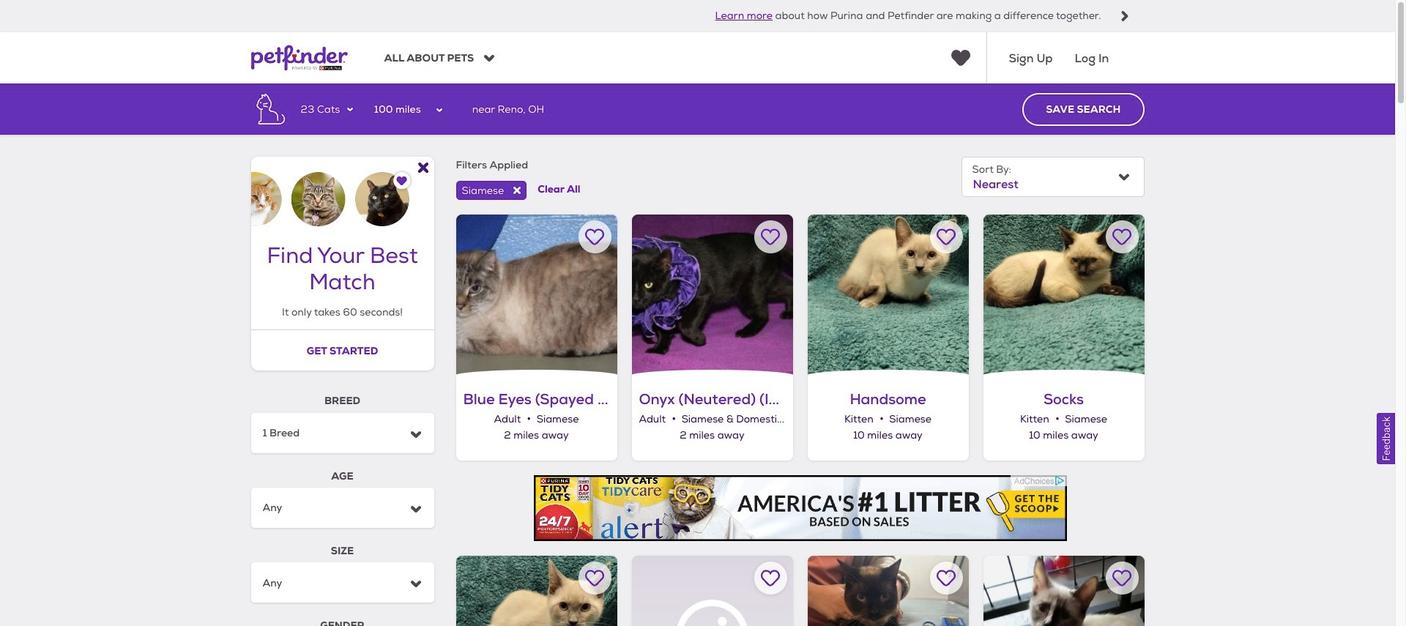 Task type: describe. For each thing, give the bounding box(es) containing it.
stempie & winnie, adoptable cat, adult male siamese, 59 miles away. image
[[808, 556, 969, 626]]

socks, adoptable cat, kitten male siamese, 10 miles away. image
[[983, 214, 1145, 376]]

chunk, adoptable cat, kitten male siamese, 10 miles away. image
[[456, 556, 617, 626]]

potential cat matches image
[[251, 157, 434, 226]]

petfinder home image
[[251, 33, 348, 84]]

naven, adoptable cat, young male siamese mix, 23 miles away. image
[[632, 556, 793, 626]]



Task type: vqa. For each thing, say whether or not it's contained in the screenshot.
Petfinder Logo
no



Task type: locate. For each thing, give the bounding box(es) containing it.
blue eyes (spayed & combo tested) (photos 12/31/2023), adoptable cat, adult female siamese, 2 miles away. image
[[456, 214, 617, 376]]

sassy, adoptable cat, young female siamese mix, 72 miles away, has video. image
[[983, 556, 1145, 626]]

main content
[[0, 84, 1396, 626]]

advertisement element
[[534, 475, 1067, 541]]

onyx (neutered) (in foster care) (photos 10/24/2023), adoptable cat, adult male siamese & domestic short hair mix, 2 miles away. image
[[632, 214, 793, 376]]

handsome, adoptable cat, kitten male siamese, 10 miles away. image
[[808, 214, 969, 376]]



